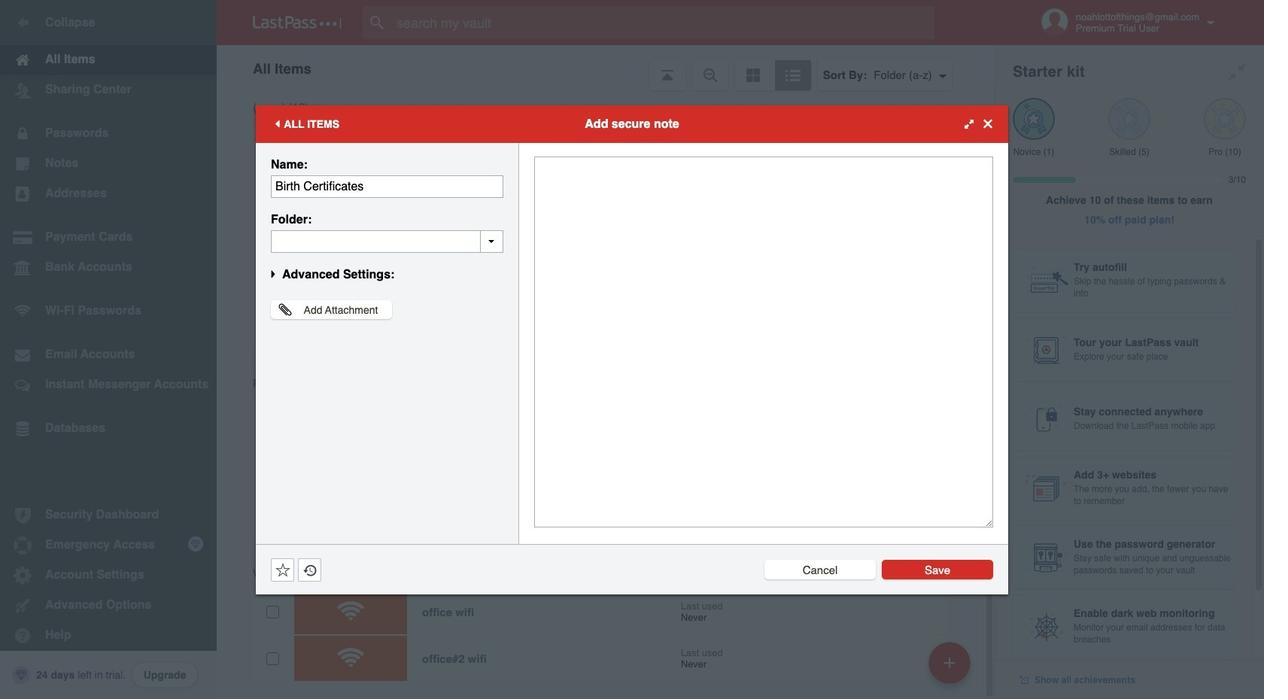 Task type: vqa. For each thing, say whether or not it's contained in the screenshot.
the Main navigation navigation
yes



Task type: locate. For each thing, give the bounding box(es) containing it.
dialog
[[256, 105, 1009, 594]]

lastpass image
[[253, 16, 342, 29]]

None text field
[[535, 156, 994, 527]]

vault options navigation
[[217, 45, 995, 90]]

search my vault text field
[[363, 6, 964, 39]]

None text field
[[271, 175, 504, 198], [271, 230, 504, 253], [271, 175, 504, 198], [271, 230, 504, 253]]



Task type: describe. For each thing, give the bounding box(es) containing it.
new item image
[[945, 658, 955, 668]]

main navigation navigation
[[0, 0, 217, 699]]

Search search field
[[363, 6, 964, 39]]

new item navigation
[[924, 638, 980, 699]]



